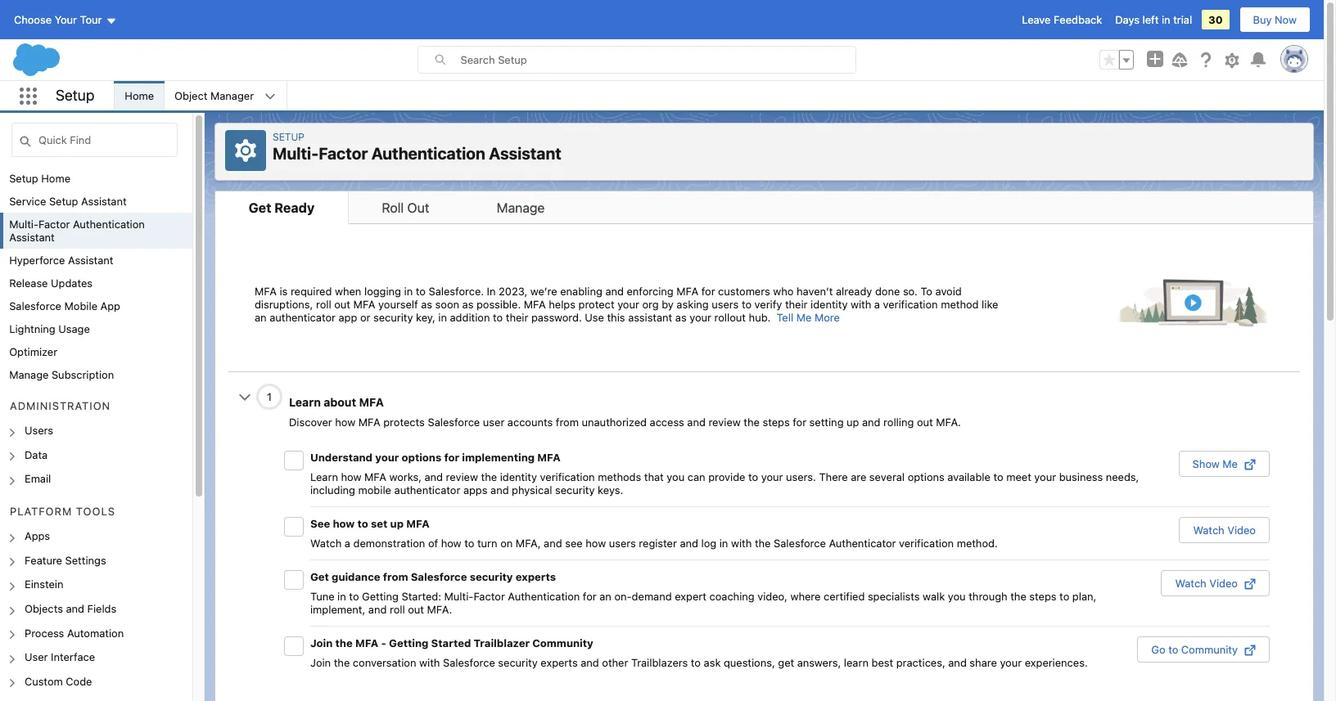 Task type: vqa. For each thing, say whether or not it's contained in the screenshot.
Emai
no



Task type: describe. For each thing, give the bounding box(es) containing it.
steps inside get guidance from salesforce security experts tune in to getting started: multi-factor authentication for an on-demand expert coaching video, where certified specialists walk you through the steps to plan, implement, and roll out mfa.
[[1030, 590, 1057, 603]]

guidance
[[332, 570, 380, 583]]

provide
[[708, 470, 745, 483]]

and left other
[[581, 656, 599, 669]]

einstein
[[25, 578, 63, 591]]

Quick Find search field
[[11, 123, 178, 157]]

email link
[[25, 473, 51, 487]]

discover
[[289, 416, 332, 429]]

certified
[[824, 590, 865, 603]]

mfa left protects
[[358, 416, 380, 429]]

trailblazers
[[631, 656, 688, 669]]

with inside see how to set up mfa watch a demonstration of how to turn on mfa, and see how users register and log in with the salesforce authenticator verification method.
[[731, 537, 752, 550]]

to left plan,
[[1060, 590, 1070, 603]]

service
[[9, 195, 46, 208]]

an
[[600, 590, 612, 603]]

get ready
[[249, 200, 315, 215]]

assistant inside multi-factor authentication assistant
[[9, 231, 55, 244]]

service setup assistant
[[9, 195, 127, 208]]

to down guidance
[[349, 590, 359, 603]]

tab list containing get ready
[[215, 191, 1314, 224]]

walk
[[923, 590, 945, 603]]

including
[[310, 483, 355, 497]]

verification inside see how to set up mfa watch a demonstration of how to turn on mfa, and see how users register and log in with the salesforce authenticator verification method.
[[899, 537, 954, 550]]

app
[[100, 300, 120, 313]]

your up works,
[[375, 451, 399, 464]]

for inside 'understand your options for implementing mfa learn how mfa works, and review the identity verification methods that you can provide to your users. there are several options available to meet your business needs, including mobile authenticator apps and physical security keys.'
[[444, 451, 459, 464]]

see
[[565, 537, 583, 550]]

that
[[644, 470, 664, 483]]

there
[[819, 470, 848, 483]]

objects
[[25, 603, 63, 616]]

mfa. inside get guidance from salesforce security experts tune in to getting started: multi-factor authentication for an on-demand expert coaching video, where certified specialists walk you through the steps to plan, implement, and roll out mfa.
[[427, 603, 452, 616]]

salesforce inside see how to set up mfa watch a demonstration of how to turn on mfa, and see how users register and log in with the salesforce authenticator verification method.
[[774, 537, 826, 550]]

left
[[1143, 13, 1159, 26]]

assistant inside the setup multi-factor authentication assistant
[[489, 144, 562, 163]]

community inside join the mfa - getting started trailblazer community join the conversation with salesforce security experts and other trailblazers to ask questions, get answers, learn best practices, and share your experiences.
[[532, 637, 593, 650]]

salesforce mobile app link
[[9, 300, 120, 313]]

and left "rolling"
[[862, 416, 881, 429]]

tell
[[777, 311, 794, 324]]

watch for see how to set up mfa watch a demonstration of how to turn on mfa, and see how users register and log in with the salesforce authenticator verification method.
[[1193, 524, 1225, 537]]

how right the of
[[441, 537, 462, 550]]

how right "see"
[[586, 537, 606, 550]]

factor inside get guidance from salesforce security experts tune in to getting started: multi-factor authentication for an on-demand expert coaching video, where certified specialists walk you through the steps to plan, implement, and roll out mfa.
[[474, 590, 505, 603]]

administration
[[10, 400, 111, 413]]

can
[[688, 470, 705, 483]]

see how to set up mfa watch a demonstration of how to turn on mfa, and see how users register and log in with the salesforce authenticator verification method.
[[310, 517, 998, 550]]

30
[[1209, 13, 1223, 26]]

optimizer
[[9, 346, 57, 359]]

ready
[[275, 200, 315, 215]]

user
[[25, 651, 48, 664]]

experts inside join the mfa - getting started trailblazer community join the conversation with salesforce security experts and other trailblazers to ask questions, get answers, learn best practices, and share your experiences.
[[541, 656, 578, 669]]

tools
[[76, 505, 116, 518]]

home inside setup tree tree
[[41, 172, 71, 185]]

salesforce inside setup tree tree
[[9, 300, 61, 313]]

and left log
[[680, 537, 698, 550]]

manager
[[210, 89, 254, 102]]

salesforce mobile app
[[9, 300, 120, 313]]

setup for setup home
[[9, 172, 38, 185]]

get ready image
[[1114, 278, 1274, 332]]

understand your options for implementing mfa learn how mfa works, and review the identity verification methods that you can provide to your users. there are several options available to meet your business needs, including mobile authenticator apps and physical security keys.
[[310, 451, 1139, 497]]

implementing
[[462, 451, 535, 464]]

user interface
[[25, 651, 95, 664]]

you inside get guidance from salesforce security experts tune in to getting started: multi-factor authentication for an on-demand expert coaching video, where certified specialists walk you through the steps to plan, implement, and roll out mfa.
[[948, 590, 966, 603]]

setup up multi-factor authentication assistant
[[49, 195, 78, 208]]

show me
[[1193, 457, 1238, 470]]

object manager link
[[165, 81, 264, 111]]

release updates link
[[9, 277, 93, 290]]

share
[[970, 656, 997, 669]]

keys.
[[598, 483, 623, 497]]

and left share
[[948, 656, 967, 669]]

and right access
[[687, 416, 706, 429]]

roll out
[[382, 200, 429, 215]]

available
[[948, 470, 991, 483]]

go to community
[[1152, 643, 1238, 656]]

lightning usage
[[9, 323, 90, 336]]

your right meet on the right of page
[[1034, 470, 1056, 483]]

experts inside get guidance from salesforce security experts tune in to getting started: multi-factor authentication for an on-demand expert coaching video, where certified specialists walk you through the steps to plan, implement, and roll out mfa.
[[516, 570, 556, 583]]

users
[[609, 537, 636, 550]]

are
[[851, 470, 867, 483]]

the inside 'understand your options for implementing mfa learn how mfa works, and review the identity verification methods that you can provide to your users. there are several options available to meet your business needs, including mobile authenticator apps and physical security keys.'
[[481, 470, 497, 483]]

mfa up physical
[[537, 451, 561, 464]]

setup for setup multi-factor authentication assistant
[[273, 131, 304, 143]]

to left turn
[[464, 537, 474, 550]]

mfa inside join the mfa - getting started trailblazer community join the conversation with salesforce security experts and other trailblazers to ask questions, get answers, learn best practices, and share your experiences.
[[355, 637, 379, 650]]

review inside learn about mfa discover how mfa protects salesforce user accounts from unauthorized access and review the steps for setting up and rolling out mfa.
[[709, 416, 741, 429]]

conversation
[[353, 656, 416, 669]]

get ready link
[[215, 192, 349, 224]]

email
[[25, 473, 51, 486]]

einstein link
[[25, 578, 63, 593]]

to left meet on the right of page
[[994, 470, 1004, 483]]

from inside get guidance from salesforce security experts tune in to getting started: multi-factor authentication for an on-demand expert coaching video, where certified specialists walk you through the steps to plan, implement, and roll out mfa.
[[383, 570, 408, 583]]

works,
[[389, 470, 422, 483]]

your inside join the mfa - getting started trailblazer community join the conversation with salesforce security experts and other trailblazers to ask questions, get answers, learn best practices, and share your experiences.
[[1000, 656, 1022, 669]]

get
[[778, 656, 794, 669]]

assistant up multi-factor authentication assistant link at the top of the page
[[81, 195, 127, 208]]

manage subscription
[[9, 368, 114, 382]]

implement,
[[310, 603, 365, 616]]

platform
[[10, 505, 72, 518]]

your left users.
[[761, 470, 783, 483]]

video for watch a demonstration of how to turn on mfa, and see how users register and log in with the salesforce authenticator verification method.
[[1228, 524, 1256, 537]]

mfa left works,
[[364, 470, 386, 483]]

in inside get guidance from salesforce security experts tune in to getting started: multi-factor authentication for an on-demand expert coaching video, where certified specialists walk you through the steps to plan, implement, and roll out mfa.
[[337, 590, 346, 603]]

hyperforce assistant
[[9, 254, 113, 267]]

in inside see how to set up mfa watch a demonstration of how to turn on mfa, and see how users register and log in with the salesforce authenticator verification method.
[[720, 537, 728, 550]]

user interface link
[[25, 651, 95, 665]]

learn inside learn about mfa discover how mfa protects salesforce user accounts from unauthorized access and review the steps for setting up and rolling out mfa.
[[289, 395, 321, 409]]

object manager
[[175, 89, 254, 102]]

manage for manage
[[497, 200, 545, 215]]

rolling
[[884, 416, 914, 429]]

tour
[[80, 13, 102, 26]]

meet
[[1006, 470, 1032, 483]]

to left the set
[[357, 517, 368, 530]]

of
[[428, 537, 438, 550]]

how inside 'understand your options for implementing mfa learn how mfa works, and review the identity verification methods that you can provide to your users. there are several options available to meet your business needs, including mobile authenticator apps and physical security keys.'
[[341, 470, 361, 483]]

community inside button
[[1181, 643, 1238, 656]]

lightning usage link
[[9, 323, 90, 336]]

feature settings
[[25, 554, 106, 567]]

buy
[[1253, 13, 1272, 26]]

me for tell
[[796, 311, 812, 324]]

show me button
[[1179, 451, 1270, 477]]

release
[[9, 277, 48, 290]]

multi- inside multi-factor authentication assistant
[[9, 218, 39, 231]]

feature
[[25, 554, 62, 567]]

1 horizontal spatial options
[[908, 470, 945, 483]]

mfa inside see how to set up mfa watch a demonstration of how to turn on mfa, and see how users register and log in with the salesforce authenticator verification method.
[[406, 517, 430, 530]]

see
[[310, 517, 330, 530]]

0 vertical spatial in
[[1162, 13, 1171, 26]]

trailblazer
[[474, 637, 530, 650]]

several
[[869, 470, 905, 483]]

the inside get guidance from salesforce security experts tune in to getting started: multi-factor authentication for an on-demand expert coaching video, where certified specialists walk you through the steps to plan, implement, and roll out mfa.
[[1011, 590, 1027, 603]]

choose
[[14, 13, 52, 26]]

from inside learn about mfa discover how mfa protects salesforce user accounts from unauthorized access and review the steps for setting up and rolling out mfa.
[[556, 416, 579, 429]]

object
[[175, 89, 208, 102]]

data
[[25, 449, 48, 462]]

through
[[969, 590, 1008, 603]]

users
[[25, 424, 53, 437]]



Task type: locate. For each thing, give the bounding box(es) containing it.
for inside get guidance from salesforce security experts tune in to getting started: multi-factor authentication for an on-demand expert coaching video, where certified specialists walk you through the steps to plan, implement, and roll out mfa.
[[583, 590, 597, 603]]

now
[[1275, 13, 1297, 26]]

multi-factor authentication assistant tree item
[[0, 213, 192, 249]]

watch video button for watch a demonstration of how to turn on mfa, and see how users register and log in with the salesforce authenticator verification method.
[[1179, 517, 1270, 543]]

salesforce inside get guidance from salesforce security experts tune in to getting started: multi-factor authentication for an on-demand expert coaching video, where certified specialists walk you through the steps to plan, implement, and roll out mfa.
[[411, 570, 467, 583]]

multi- down service
[[9, 218, 39, 231]]

and right the apps
[[491, 483, 509, 497]]

coaching
[[709, 590, 755, 603]]

from right 'accounts'
[[556, 416, 579, 429]]

authentication up out
[[372, 144, 485, 163]]

0 vertical spatial with
[[731, 537, 752, 550]]

text default image
[[238, 392, 251, 405]]

how down about
[[335, 416, 356, 429]]

started
[[431, 637, 471, 650]]

review down implementing
[[446, 470, 478, 483]]

automation
[[67, 627, 124, 640]]

learn
[[844, 656, 869, 669]]

1 vertical spatial join
[[310, 656, 331, 669]]

getting
[[362, 590, 399, 603], [389, 637, 429, 650]]

0 vertical spatial for
[[793, 416, 807, 429]]

understand
[[310, 451, 373, 464]]

2 vertical spatial authentication
[[508, 590, 580, 603]]

objects and fields
[[25, 603, 117, 616]]

show
[[1193, 457, 1220, 470]]

security left keys.
[[555, 483, 595, 497]]

me right show
[[1223, 457, 1238, 470]]

1 vertical spatial up
[[390, 517, 404, 530]]

video for tune in to getting started: multi-factor authentication for an on-demand expert coaching video, where certified specialists walk you through the steps to plan, implement, and roll out mfa.
[[1210, 577, 1238, 590]]

watch video for tune in to getting started: multi-factor authentication for an on-demand expert coaching video, where certified specialists walk you through the steps to plan, implement, and roll out mfa.
[[1175, 577, 1238, 590]]

progress indicator progress bar
[[256, 384, 282, 410]]

1 vertical spatial options
[[908, 470, 945, 483]]

group
[[1100, 50, 1134, 70]]

0 vertical spatial verification
[[540, 470, 595, 483]]

1 vertical spatial out
[[408, 603, 424, 616]]

0 horizontal spatial multi-
[[9, 218, 39, 231]]

access
[[650, 416, 684, 429]]

choose your tour button
[[13, 7, 117, 33]]

0 vertical spatial mfa.
[[936, 416, 961, 429]]

0 horizontal spatial up
[[390, 517, 404, 530]]

getting inside get guidance from salesforce security experts tune in to getting started: multi-factor authentication for an on-demand expert coaching video, where certified specialists walk you through the steps to plan, implement, and roll out mfa.
[[362, 590, 399, 603]]

1 horizontal spatial multi-
[[273, 144, 319, 163]]

0 horizontal spatial for
[[444, 451, 459, 464]]

register
[[639, 537, 677, 550]]

for left setting
[[793, 416, 807, 429]]

out right "rolling"
[[917, 416, 933, 429]]

in right left
[[1162, 13, 1171, 26]]

and inside setup tree tree
[[66, 603, 84, 616]]

mfa. inside learn about mfa discover how mfa protects salesforce user accounts from unauthorized access and review the steps for setting up and rolling out mfa.
[[936, 416, 961, 429]]

verification inside 'understand your options for implementing mfa learn how mfa works, and review the identity verification methods that you can provide to your users. there are several options available to meet your business needs, including mobile authenticator apps and physical security keys.'
[[540, 470, 595, 483]]

1 vertical spatial learn
[[310, 470, 338, 483]]

options right several
[[908, 470, 945, 483]]

me inside show me button
[[1223, 457, 1238, 470]]

0 vertical spatial security
[[555, 483, 595, 497]]

the right log
[[755, 537, 771, 550]]

updates
[[51, 277, 93, 290]]

2 join from the top
[[310, 656, 331, 669]]

authenticator
[[829, 537, 896, 550]]

1 horizontal spatial you
[[948, 590, 966, 603]]

watch video up go to community button
[[1175, 577, 1238, 590]]

1 horizontal spatial out
[[917, 416, 933, 429]]

how up a
[[333, 517, 355, 530]]

1 horizontal spatial community
[[1181, 643, 1238, 656]]

learn inside 'understand your options for implementing mfa learn how mfa works, and review the identity verification methods that you can provide to your users. there are several options available to meet your business needs, including mobile authenticator apps and physical security keys.'
[[310, 470, 338, 483]]

0 horizontal spatial verification
[[540, 470, 595, 483]]

with right log
[[731, 537, 752, 550]]

needs,
[[1106, 470, 1139, 483]]

options up works,
[[402, 451, 442, 464]]

the up 'understand your options for implementing mfa learn how mfa works, and review the identity verification methods that you can provide to your users. there are several options available to meet your business needs, including mobile authenticator apps and physical security keys.'
[[744, 416, 760, 429]]

0 horizontal spatial community
[[532, 637, 593, 650]]

learn down understand
[[310, 470, 338, 483]]

roll
[[382, 200, 404, 215]]

platform tools
[[10, 505, 116, 518]]

fields
[[87, 603, 117, 616]]

out inside get guidance from salesforce security experts tune in to getting started: multi-factor authentication for an on-demand expert coaching video, where certified specialists walk you through the steps to plan, implement, and roll out mfa.
[[408, 603, 424, 616]]

1 vertical spatial video
[[1210, 577, 1238, 590]]

watch for get guidance from salesforce security experts tune in to getting started: multi-factor authentication for an on-demand expert coaching video, where certified specialists walk you through the steps to plan, implement, and roll out mfa.
[[1175, 577, 1207, 590]]

0 horizontal spatial in
[[337, 590, 346, 603]]

you right walk
[[948, 590, 966, 603]]

up
[[847, 416, 859, 429], [390, 517, 404, 530]]

in
[[1162, 13, 1171, 26], [720, 537, 728, 550], [337, 590, 346, 603]]

how
[[335, 416, 356, 429], [341, 470, 361, 483], [333, 517, 355, 530], [441, 537, 462, 550], [586, 537, 606, 550]]

to inside join the mfa - getting started trailblazer community join the conversation with salesforce security experts and other trailblazers to ask questions, get answers, learn best practices, and share your experiences.
[[691, 656, 701, 669]]

1 vertical spatial home
[[41, 172, 71, 185]]

to right provide
[[748, 470, 758, 483]]

on
[[500, 537, 513, 550]]

1 horizontal spatial in
[[720, 537, 728, 550]]

security down "trailblazer" on the bottom
[[498, 656, 538, 669]]

trial
[[1173, 13, 1192, 26]]

watch inside see how to set up mfa watch a demonstration of how to turn on mfa, and see how users register and log in with the salesforce authenticator verification method.
[[310, 537, 342, 550]]

authentication inside get guidance from salesforce security experts tune in to getting started: multi-factor authentication for an on-demand expert coaching video, where certified specialists walk you through the steps to plan, implement, and roll out mfa.
[[508, 590, 580, 603]]

getting right "-"
[[389, 637, 429, 650]]

up inside learn about mfa discover how mfa protects salesforce user accounts from unauthorized access and review the steps for setting up and rolling out mfa.
[[847, 416, 859, 429]]

you left can
[[667, 470, 685, 483]]

out right roll
[[408, 603, 424, 616]]

1 horizontal spatial up
[[847, 416, 859, 429]]

demand
[[632, 590, 672, 603]]

security inside 'understand your options for implementing mfa learn how mfa works, and review the identity verification methods that you can provide to your users. there are several options available to meet your business needs, including mobile authenticator apps and physical security keys.'
[[555, 483, 595, 497]]

0 horizontal spatial factor
[[39, 218, 70, 231]]

0 horizontal spatial you
[[667, 470, 685, 483]]

verification left method.
[[899, 537, 954, 550]]

salesforce inside learn about mfa discover how mfa protects salesforce user accounts from unauthorized access and review the steps for setting up and rolling out mfa.
[[428, 416, 480, 429]]

salesforce down started
[[443, 656, 495, 669]]

1 horizontal spatial factor
[[319, 144, 368, 163]]

other
[[602, 656, 628, 669]]

demonstration
[[353, 537, 425, 550]]

mfa,
[[516, 537, 541, 550]]

setup inside the setup multi-factor authentication assistant
[[273, 131, 304, 143]]

lightning
[[9, 323, 55, 336]]

1 vertical spatial experts
[[541, 656, 578, 669]]

setup home
[[9, 172, 71, 185]]

0 horizontal spatial from
[[383, 570, 408, 583]]

watch video down show me button
[[1193, 524, 1256, 537]]

2 horizontal spatial multi-
[[444, 590, 474, 603]]

me for show
[[1223, 457, 1238, 470]]

to right go
[[1169, 643, 1179, 656]]

multi- inside the setup multi-factor authentication assistant
[[273, 144, 319, 163]]

custom
[[25, 675, 63, 688]]

1 vertical spatial multi-
[[9, 218, 39, 231]]

assistant
[[489, 144, 562, 163], [81, 195, 127, 208], [9, 231, 55, 244], [68, 254, 113, 267]]

multi-factor authentication assistant link
[[9, 218, 192, 244]]

1 horizontal spatial steps
[[1030, 590, 1057, 603]]

manage inside 'tab list'
[[497, 200, 545, 215]]

and left "see"
[[544, 537, 562, 550]]

mfa left "-"
[[355, 637, 379, 650]]

0 vertical spatial watch video
[[1193, 524, 1256, 537]]

process
[[25, 627, 64, 640]]

the right through
[[1011, 590, 1027, 603]]

optimizer link
[[9, 346, 57, 359]]

1 vertical spatial factor
[[39, 218, 70, 231]]

mfa up the of
[[406, 517, 430, 530]]

how down understand
[[341, 470, 361, 483]]

setup up 'quick find' search field
[[56, 87, 94, 104]]

1 horizontal spatial for
[[583, 590, 597, 603]]

the inside see how to set up mfa watch a demonstration of how to turn on mfa, and see how users register and log in with the salesforce authenticator verification method.
[[755, 537, 771, 550]]

review inside 'understand your options for implementing mfa learn how mfa works, and review the identity verification methods that you can provide to your users. there are several options available to meet your business needs, including mobile authenticator apps and physical security keys.'
[[446, 470, 478, 483]]

0 vertical spatial getting
[[362, 590, 399, 603]]

1 vertical spatial watch video
[[1175, 577, 1238, 590]]

0 vertical spatial factor
[[319, 144, 368, 163]]

salesforce up lightning
[[9, 300, 61, 313]]

you inside 'understand your options for implementing mfa learn how mfa works, and review the identity verification methods that you can provide to your users. there are several options available to meet your business needs, including mobile authenticator apps and physical security keys.'
[[667, 470, 685, 483]]

1 vertical spatial for
[[444, 451, 459, 464]]

1 horizontal spatial manage
[[497, 200, 545, 215]]

interface
[[51, 651, 95, 664]]

0 horizontal spatial steps
[[763, 416, 790, 429]]

2 vertical spatial factor
[[474, 590, 505, 603]]

multi- inside get guidance from salesforce security experts tune in to getting started: multi-factor authentication for an on-demand expert coaching video, where certified specialists walk you through the steps to plan, implement, and roll out mfa.
[[444, 590, 474, 603]]

1 vertical spatial authentication
[[73, 218, 145, 231]]

watch video button down show me button
[[1179, 517, 1270, 543]]

up right the set
[[390, 517, 404, 530]]

0 horizontal spatial home
[[41, 172, 71, 185]]

in right log
[[720, 537, 728, 550]]

2 vertical spatial security
[[498, 656, 538, 669]]

1 horizontal spatial authentication
[[372, 144, 485, 163]]

setup tree tree
[[0, 167, 192, 702]]

the left conversation
[[334, 656, 350, 669]]

1 vertical spatial manage
[[9, 368, 49, 382]]

home
[[125, 89, 154, 102], [41, 172, 71, 185]]

get for get guidance from salesforce security experts tune in to getting started: multi-factor authentication for an on-demand expert coaching video, where certified specialists walk you through the steps to plan, implement, and roll out mfa.
[[310, 570, 329, 583]]

from
[[556, 416, 579, 429], [383, 570, 408, 583]]

1 vertical spatial in
[[720, 537, 728, 550]]

mobile
[[358, 483, 391, 497]]

log
[[701, 537, 717, 550]]

1 vertical spatial mfa.
[[427, 603, 452, 616]]

authentication
[[372, 144, 485, 163], [73, 218, 145, 231], [508, 590, 580, 603]]

0 horizontal spatial out
[[408, 603, 424, 616]]

1 horizontal spatial verification
[[899, 537, 954, 550]]

turn
[[477, 537, 498, 550]]

experts
[[516, 570, 556, 583], [541, 656, 578, 669]]

mfa. up started
[[427, 603, 452, 616]]

apps
[[25, 530, 50, 543]]

0 vertical spatial out
[[917, 416, 933, 429]]

0 vertical spatial steps
[[763, 416, 790, 429]]

and inside get guidance from salesforce security experts tune in to getting started: multi-factor authentication for an on-demand expert coaching video, where certified specialists walk you through the steps to plan, implement, and roll out mfa.
[[368, 603, 387, 616]]

1 vertical spatial verification
[[899, 537, 954, 550]]

1 horizontal spatial with
[[731, 537, 752, 550]]

get guidance from salesforce security experts tune in to getting started: multi-factor authentication for an on-demand expert coaching video, where certified specialists walk you through the steps to plan, implement, and roll out mfa.
[[310, 570, 1097, 616]]

days
[[1115, 13, 1140, 26]]

custom code link
[[25, 675, 92, 690]]

community right "trailblazer" on the bottom
[[532, 637, 593, 650]]

0 horizontal spatial me
[[796, 311, 812, 324]]

0 vertical spatial you
[[667, 470, 685, 483]]

0 vertical spatial me
[[796, 311, 812, 324]]

answers,
[[797, 656, 841, 669]]

1 vertical spatial steps
[[1030, 590, 1057, 603]]

you
[[667, 470, 685, 483], [948, 590, 966, 603]]

0 horizontal spatial options
[[402, 451, 442, 464]]

0 horizontal spatial authentication
[[73, 218, 145, 231]]

setup up service
[[9, 172, 38, 185]]

0 vertical spatial from
[[556, 416, 579, 429]]

0 vertical spatial review
[[709, 416, 741, 429]]

apps
[[463, 483, 488, 497]]

0 vertical spatial multi-
[[273, 144, 319, 163]]

hyperforce assistant link
[[9, 254, 113, 267]]

0 vertical spatial options
[[402, 451, 442, 464]]

business
[[1059, 470, 1103, 483]]

0 vertical spatial join
[[310, 637, 333, 650]]

get for get ready
[[249, 200, 271, 215]]

2 horizontal spatial in
[[1162, 13, 1171, 26]]

the down the implement,
[[335, 637, 353, 650]]

1 horizontal spatial me
[[1223, 457, 1238, 470]]

0 horizontal spatial get
[[249, 200, 271, 215]]

mfa.
[[936, 416, 961, 429], [427, 603, 452, 616]]

2 vertical spatial in
[[337, 590, 346, 603]]

up inside see how to set up mfa watch a demonstration of how to turn on mfa, and see how users register and log in with the salesforce authenticator verification method.
[[390, 517, 404, 530]]

tab list
[[215, 191, 1314, 224]]

and up process automation
[[66, 603, 84, 616]]

roll
[[390, 603, 405, 616]]

about
[[324, 395, 356, 409]]

experts left other
[[541, 656, 578, 669]]

get left ready
[[249, 200, 271, 215]]

security down turn
[[470, 570, 513, 583]]

manage link
[[463, 192, 579, 224]]

process automation link
[[25, 627, 124, 641]]

video up go to community button
[[1210, 577, 1238, 590]]

1 vertical spatial get
[[310, 570, 329, 583]]

factor inside multi-factor authentication assistant
[[39, 218, 70, 231]]

2 horizontal spatial authentication
[[508, 590, 580, 603]]

watch down show
[[1193, 524, 1225, 537]]

home up service setup assistant
[[41, 172, 71, 185]]

multi-
[[273, 144, 319, 163], [9, 218, 39, 231], [444, 590, 474, 603]]

leave feedback link
[[1022, 13, 1102, 26]]

on-
[[614, 590, 632, 603]]

with inside join the mfa - getting started trailblazer community join the conversation with salesforce security experts and other trailblazers to ask questions, get answers, learn best practices, and share your experiences.
[[419, 656, 440, 669]]

0 vertical spatial video
[[1228, 524, 1256, 537]]

0 horizontal spatial with
[[419, 656, 440, 669]]

0 vertical spatial home
[[125, 89, 154, 102]]

process automation
[[25, 627, 124, 640]]

watch down see
[[310, 537, 342, 550]]

for inside learn about mfa discover how mfa protects salesforce user accounts from unauthorized access and review the steps for setting up and rolling out mfa.
[[793, 416, 807, 429]]

choose your tour
[[14, 13, 102, 26]]

salesforce up started:
[[411, 570, 467, 583]]

tell me more link
[[777, 311, 840, 324]]

1 vertical spatial with
[[419, 656, 440, 669]]

0 horizontal spatial review
[[446, 470, 478, 483]]

apps link
[[25, 530, 50, 544]]

feedback
[[1054, 13, 1102, 26]]

progress indicator image
[[256, 384, 282, 410]]

0 vertical spatial experts
[[516, 570, 556, 583]]

0 vertical spatial manage
[[497, 200, 545, 215]]

go to community button
[[1138, 637, 1270, 663]]

review up 'understand your options for implementing mfa learn how mfa works, and review the identity verification methods that you can provide to your users. there are several options available to meet your business needs, including mobile authenticator apps and physical security keys.'
[[709, 416, 741, 429]]

0 horizontal spatial manage
[[9, 368, 49, 382]]

setup for setup
[[56, 87, 94, 104]]

steps left plan,
[[1030, 590, 1057, 603]]

community
[[532, 637, 593, 650], [1181, 643, 1238, 656]]

assistant up the updates
[[68, 254, 113, 267]]

experts down mfa,
[[516, 570, 556, 583]]

manage for manage subscription
[[9, 368, 49, 382]]

0 vertical spatial get
[[249, 200, 271, 215]]

-
[[381, 637, 386, 650]]

video down show me button
[[1228, 524, 1256, 537]]

salesforce left "user"
[[428, 416, 480, 429]]

get inside get guidance from salesforce security experts tune in to getting started: multi-factor authentication for an on-demand expert coaching video, where certified specialists walk you through the steps to plan, implement, and roll out mfa.
[[310, 570, 329, 583]]

1 vertical spatial watch video button
[[1161, 570, 1270, 596]]

multi- down setup link
[[273, 144, 319, 163]]

get up tune
[[310, 570, 329, 583]]

0 vertical spatial learn
[[289, 395, 321, 409]]

to left the ask
[[691, 656, 701, 669]]

join the mfa - getting started trailblazer community join the conversation with salesforce security experts and other trailblazers to ask questions, get answers, learn best practices, and share your experiences.
[[310, 637, 1088, 669]]

objects and fields link
[[25, 603, 117, 617]]

for up authenticator
[[444, 451, 459, 464]]

out inside learn about mfa discover how mfa protects salesforce user accounts from unauthorized access and review the steps for setting up and rolling out mfa.
[[917, 416, 933, 429]]

2 vertical spatial for
[[583, 590, 597, 603]]

salesforce up where
[[774, 537, 826, 550]]

1 horizontal spatial get
[[310, 570, 329, 583]]

setup home link
[[9, 172, 71, 185]]

1 button
[[228, 384, 299, 410]]

authentication down mfa,
[[508, 590, 580, 603]]

watch video button up go to community button
[[1161, 570, 1270, 596]]

home left object
[[125, 89, 154, 102]]

questions,
[[724, 656, 775, 669]]

factor inside the setup multi-factor authentication assistant
[[319, 144, 368, 163]]

assistant up manage link
[[489, 144, 562, 163]]

manage subscription link
[[9, 368, 114, 382]]

me right tell on the right top of page
[[796, 311, 812, 324]]

1 vertical spatial getting
[[389, 637, 429, 650]]

service setup assistant link
[[9, 195, 127, 208]]

2 vertical spatial multi-
[[444, 590, 474, 603]]

mfa. right "rolling"
[[936, 416, 961, 429]]

watch video button for tune in to getting started: multi-factor authentication for an on-demand expert coaching video, where certified specialists walk you through the steps to plan, implement, and roll out mfa.
[[1161, 570, 1270, 596]]

hyperforce
[[9, 254, 65, 267]]

to inside go to community button
[[1169, 643, 1179, 656]]

setup multi-factor authentication assistant
[[273, 131, 562, 163]]

your right share
[[1000, 656, 1022, 669]]

0 vertical spatial up
[[847, 416, 859, 429]]

setup up ready
[[273, 131, 304, 143]]

getting inside join the mfa - getting started trailblazer community join the conversation with salesforce security experts and other trailblazers to ask questions, get answers, learn best practices, and share your experiences.
[[389, 637, 429, 650]]

authentication inside multi-factor authentication assistant
[[73, 218, 145, 231]]

0 vertical spatial watch video button
[[1179, 517, 1270, 543]]

more
[[815, 311, 840, 324]]

1 vertical spatial from
[[383, 570, 408, 583]]

learn about mfa discover how mfa protects salesforce user accounts from unauthorized access and review the steps for setting up and rolling out mfa.
[[289, 395, 961, 429]]

Search Setup text field
[[461, 47, 855, 73]]

mfa right about
[[359, 395, 384, 409]]

0 vertical spatial authentication
[[372, 144, 485, 163]]

security inside join the mfa - getting started trailblazer community join the conversation with salesforce security experts and other trailblazers to ask questions, get answers, learn best practices, and share your experiences.
[[498, 656, 538, 669]]

verification left keys.
[[540, 470, 595, 483]]

1 horizontal spatial mfa.
[[936, 416, 961, 429]]

1 join from the top
[[310, 637, 333, 650]]

from up started:
[[383, 570, 408, 583]]

learn up discover
[[289, 395, 321, 409]]

for left an
[[583, 590, 597, 603]]

1 horizontal spatial home
[[125, 89, 154, 102]]

how inside learn about mfa discover how mfa protects salesforce user accounts from unauthorized access and review the steps for setting up and rolling out mfa.
[[335, 416, 356, 429]]

steps inside learn about mfa discover how mfa protects salesforce user accounts from unauthorized access and review the steps for setting up and rolling out mfa.
[[763, 416, 790, 429]]

watch video for watch a demonstration of how to turn on mfa, and see how users register and log in with the salesforce authenticator verification method.
[[1193, 524, 1256, 537]]

up right setting
[[847, 416, 859, 429]]

manage inside setup tree tree
[[9, 368, 49, 382]]

community right go
[[1181, 643, 1238, 656]]

authenticator
[[394, 483, 460, 497]]

0 horizontal spatial mfa.
[[427, 603, 452, 616]]

the
[[744, 416, 760, 429], [481, 470, 497, 483], [755, 537, 771, 550], [1011, 590, 1027, 603], [335, 637, 353, 650], [334, 656, 350, 669]]

getting down guidance
[[362, 590, 399, 603]]

authentication inside the setup multi-factor authentication assistant
[[372, 144, 485, 163]]

salesforce inside join the mfa - getting started trailblazer community join the conversation with salesforce security experts and other trailblazers to ask questions, get answers, learn best practices, and share your experiences.
[[443, 656, 495, 669]]

1 horizontal spatial review
[[709, 416, 741, 429]]

1 horizontal spatial from
[[556, 416, 579, 429]]

2 horizontal spatial factor
[[474, 590, 505, 603]]

the inside learn about mfa discover how mfa protects salesforce user accounts from unauthorized access and review the steps for setting up and rolling out mfa.
[[744, 416, 760, 429]]

security inside get guidance from salesforce security experts tune in to getting started: multi-factor authentication for an on-demand expert coaching video, where certified specialists walk you through the steps to plan, implement, and roll out mfa.
[[470, 570, 513, 583]]

watch up go to community
[[1175, 577, 1207, 590]]

your
[[375, 451, 399, 464], [761, 470, 783, 483], [1034, 470, 1056, 483], [1000, 656, 1022, 669]]

steps left setting
[[763, 416, 790, 429]]

and right works,
[[425, 470, 443, 483]]



